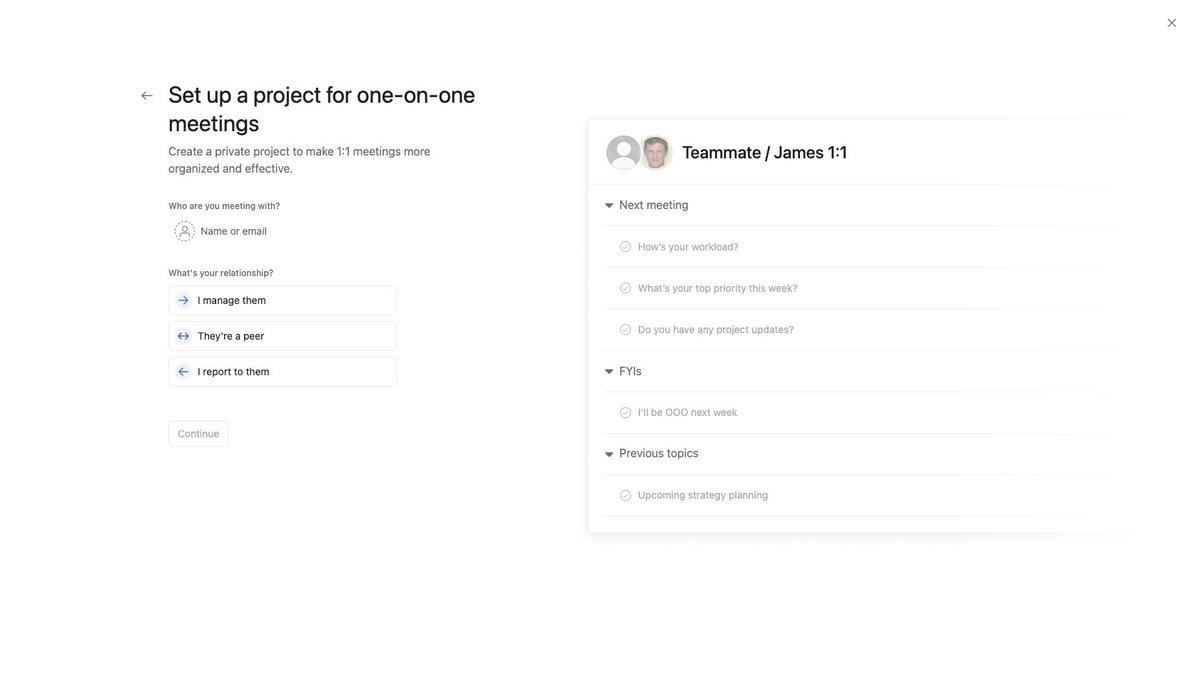 Task type: vqa. For each thing, say whether or not it's contained in the screenshot.
the middle mark complete option
yes



Task type: describe. For each thing, give the bounding box(es) containing it.
this is a preview of your project image
[[574, 109, 1154, 550]]

3 mark complete image from the top
[[267, 384, 284, 401]]

2 mark complete image from the top
[[267, 358, 284, 376]]

global element
[[0, 35, 171, 121]]

Mark complete checkbox
[[267, 384, 284, 401]]

2 mark complete checkbox from the top
[[267, 358, 284, 376]]



Task type: locate. For each thing, give the bounding box(es) containing it.
1 mark complete image from the top
[[267, 307, 284, 324]]

mark complete image
[[267, 307, 284, 324], [267, 358, 284, 376], [267, 384, 284, 401]]

2 vertical spatial mark complete image
[[267, 384, 284, 401]]

close image
[[1167, 17, 1178, 29], [1167, 17, 1178, 29]]

list box
[[431, 6, 774, 29]]

dependencies image
[[267, 281, 284, 299]]

list item
[[253, 303, 1109, 328], [253, 328, 1109, 354], [253, 380, 1109, 406], [253, 406, 1109, 431], [253, 431, 1109, 457], [276, 548, 311, 584], [295, 617, 315, 637]]

0 vertical spatial mark complete checkbox
[[267, 307, 284, 324]]

Mark complete checkbox
[[267, 307, 284, 324], [267, 358, 284, 376]]

0 vertical spatial mark complete image
[[267, 307, 284, 324]]

1 vertical spatial mark complete checkbox
[[267, 358, 284, 376]]

1 vertical spatial mark complete image
[[267, 358, 284, 376]]

1 mark complete checkbox from the top
[[267, 307, 284, 324]]

mark complete checkbox up mark complete option
[[267, 358, 284, 376]]

tooltip
[[17, 134, 184, 245]]

go back image
[[141, 90, 153, 101]]

mark complete checkbox down dependencies "icon"
[[267, 307, 284, 324]]



